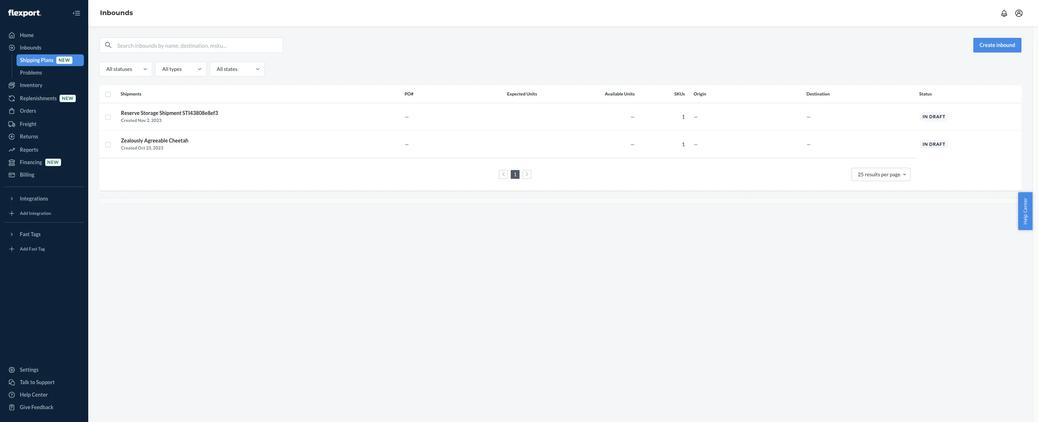 Task type: vqa. For each thing, say whether or not it's contained in the screenshot.
Fulfillment
no



Task type: describe. For each thing, give the bounding box(es) containing it.
all types
[[162, 66, 182, 72]]

add fast tag link
[[4, 244, 84, 255]]

problems
[[20, 70, 42, 76]]

to
[[30, 380, 35, 386]]

reports
[[20, 147, 38, 153]]

origin
[[694, 91, 707, 97]]

home link
[[4, 29, 84, 41]]

all states
[[217, 66, 238, 72]]

0 vertical spatial inbounds link
[[100, 9, 133, 17]]

inventory
[[20, 82, 42, 88]]

home
[[20, 32, 34, 38]]

center inside help center "button"
[[1023, 198, 1029, 213]]

nov
[[138, 118, 146, 123]]

units for available units
[[624, 91, 635, 97]]

status
[[920, 91, 932, 97]]

talk
[[20, 380, 29, 386]]

give
[[20, 405, 30, 411]]

give feedback
[[20, 405, 53, 411]]

2023 inside zealously agreeable cheetah created oct 23, 2023
[[153, 145, 163, 151]]

shipments
[[121, 91, 141, 97]]

all for all statuses
[[106, 66, 112, 72]]

new for shipping plans
[[59, 58, 70, 63]]

oct
[[138, 145, 145, 151]]

tag
[[38, 247, 45, 252]]

page
[[890, 171, 901, 178]]

returns
[[20, 134, 38, 140]]

help center button
[[1019, 192, 1033, 230]]

chevron right image
[[526, 172, 529, 177]]

2,
[[147, 118, 150, 123]]

add for add fast tag
[[20, 247, 28, 252]]

add integration link
[[4, 208, 84, 220]]

add for add integration
[[20, 211, 28, 216]]

talk to support button
[[4, 377, 84, 389]]

shipping
[[20, 57, 40, 63]]

billing link
[[4, 169, 84, 181]]

open notifications image
[[1000, 9, 1009, 18]]

feedback
[[31, 405, 53, 411]]

fast inside dropdown button
[[20, 231, 30, 238]]

freight
[[20, 121, 36, 127]]

settings link
[[4, 365, 84, 376]]

available
[[605, 91, 624, 97]]

cheetah
[[169, 137, 188, 144]]

draft for zealously agreeable cheetah
[[930, 142, 946, 147]]

create inbound
[[980, 42, 1016, 48]]

storage
[[141, 110, 159, 116]]

2023 inside reserve storage shipment sti43808e8ef3 created nov 2, 2023
[[151, 118, 162, 123]]

help center inside the help center link
[[20, 392, 48, 398]]

square image for po#
[[105, 91, 111, 97]]

flexport logo image
[[8, 9, 41, 17]]

integrations
[[20, 196, 48, 202]]

fast tags
[[20, 231, 41, 238]]

po#
[[405, 91, 414, 97]]

results
[[865, 171, 881, 178]]

in for zealously agreeable cheetah
[[923, 142, 929, 147]]

fast tags button
[[4, 229, 84, 241]]

orders link
[[4, 105, 84, 117]]

give feedback button
[[4, 402, 84, 414]]

plans
[[41, 57, 53, 63]]

expected
[[507, 91, 526, 97]]

in draft for reserve storage shipment sti43808e8ef3
[[923, 114, 946, 120]]

create
[[980, 42, 996, 48]]

agreeable
[[144, 137, 168, 144]]

25
[[858, 171, 864, 178]]

draft for reserve storage shipment sti43808e8ef3
[[930, 114, 946, 120]]

per
[[882, 171, 889, 178]]

help inside help center "button"
[[1023, 214, 1029, 225]]

statuses
[[113, 66, 132, 72]]

returns link
[[4, 131, 84, 143]]

square image
[[105, 114, 111, 120]]

in for reserve storage shipment sti43808e8ef3
[[923, 114, 929, 120]]



Task type: locate. For each thing, give the bounding box(es) containing it.
in
[[923, 114, 929, 120], [923, 142, 929, 147]]

2023 right the 2,
[[151, 118, 162, 123]]

all statuses
[[106, 66, 132, 72]]

2023 down agreeable
[[153, 145, 163, 151]]

created inside zealously agreeable cheetah created oct 23, 2023
[[121, 145, 137, 151]]

0 vertical spatial help
[[1023, 214, 1029, 225]]

inbound
[[997, 42, 1016, 48]]

3 all from the left
[[217, 66, 223, 72]]

units right available
[[624, 91, 635, 97]]

1 units from the left
[[527, 91, 537, 97]]

0 vertical spatial inbounds
[[100, 9, 133, 17]]

units right the "expected"
[[527, 91, 537, 97]]

problems link
[[16, 67, 84, 79]]

0 vertical spatial created
[[121, 118, 137, 123]]

create inbound button
[[974, 38, 1022, 53]]

fast left tags
[[20, 231, 30, 238]]

1 in from the top
[[923, 114, 929, 120]]

1 vertical spatial 1
[[682, 141, 685, 147]]

center inside the help center link
[[32, 392, 48, 398]]

open account menu image
[[1015, 9, 1024, 18]]

square image
[[105, 91, 111, 97], [105, 142, 111, 148]]

skus
[[675, 91, 685, 97]]

—
[[405, 113, 409, 120], [631, 113, 635, 120], [694, 113, 698, 120], [807, 113, 811, 120], [405, 141, 409, 147], [631, 141, 635, 147], [694, 141, 698, 147], [807, 141, 811, 147]]

1 link
[[512, 171, 518, 178]]

reports link
[[4, 144, 84, 156]]

1 for zealously agreeable cheetah
[[682, 141, 685, 147]]

all left statuses at the left top of the page
[[106, 66, 112, 72]]

1 vertical spatial fast
[[29, 247, 37, 252]]

1 square image from the top
[[105, 91, 111, 97]]

0 horizontal spatial inbounds
[[20, 45, 41, 51]]

1 vertical spatial center
[[32, 392, 48, 398]]

all
[[106, 66, 112, 72], [162, 66, 168, 72], [217, 66, 223, 72]]

2 in draft from the top
[[923, 142, 946, 147]]

units
[[527, 91, 537, 97], [624, 91, 635, 97]]

2 vertical spatial 1
[[514, 171, 517, 178]]

1 created from the top
[[121, 118, 137, 123]]

1 vertical spatial help center
[[20, 392, 48, 398]]

1 horizontal spatial inbounds link
[[100, 9, 133, 17]]

0 vertical spatial in draft
[[923, 114, 946, 120]]

0 vertical spatial 1
[[682, 113, 685, 120]]

1 horizontal spatial all
[[162, 66, 168, 72]]

created down zealously
[[121, 145, 137, 151]]

1 horizontal spatial help center
[[1023, 198, 1029, 225]]

integration
[[29, 211, 51, 216]]

2 units from the left
[[624, 91, 635, 97]]

1 in draft from the top
[[923, 114, 946, 120]]

fast
[[20, 231, 30, 238], [29, 247, 37, 252]]

new
[[59, 58, 70, 63], [62, 96, 74, 101], [47, 160, 59, 165]]

all for all states
[[217, 66, 223, 72]]

units for expected units
[[527, 91, 537, 97]]

1 vertical spatial 2023
[[153, 145, 163, 151]]

25 results per page option
[[858, 171, 901, 178]]

1 horizontal spatial center
[[1023, 198, 1029, 213]]

1 draft from the top
[[930, 114, 946, 120]]

1 vertical spatial help
[[20, 392, 31, 398]]

1 horizontal spatial inbounds
[[100, 9, 133, 17]]

replenishments
[[20, 95, 57, 102]]

chevron left image
[[502, 172, 505, 177]]

0 horizontal spatial help
[[20, 392, 31, 398]]

0 horizontal spatial center
[[32, 392, 48, 398]]

inbounds link
[[100, 9, 133, 17], [4, 42, 84, 54]]

add left integration
[[20, 211, 28, 216]]

available units
[[605, 91, 635, 97]]

created
[[121, 118, 137, 123], [121, 145, 137, 151]]

0 vertical spatial help center
[[1023, 198, 1029, 225]]

freight link
[[4, 118, 84, 130]]

0 vertical spatial center
[[1023, 198, 1029, 213]]

0 vertical spatial draft
[[930, 114, 946, 120]]

1 vertical spatial draft
[[930, 142, 946, 147]]

Search inbounds by name, destination, msku... text field
[[117, 38, 283, 53]]

1 vertical spatial inbounds link
[[4, 42, 84, 54]]

1 vertical spatial square image
[[105, 142, 111, 148]]

center
[[1023, 198, 1029, 213], [32, 392, 48, 398]]

new down reports link
[[47, 160, 59, 165]]

new for replenishments
[[62, 96, 74, 101]]

created down reserve
[[121, 118, 137, 123]]

23,
[[146, 145, 152, 151]]

0 vertical spatial square image
[[105, 91, 111, 97]]

sti43808e8ef3
[[183, 110, 218, 116]]

0 horizontal spatial inbounds link
[[4, 42, 84, 54]]

help center inside help center "button"
[[1023, 198, 1029, 225]]

shipment
[[159, 110, 182, 116]]

talk to support
[[20, 380, 55, 386]]

destination
[[807, 91, 830, 97]]

1 add from the top
[[20, 211, 28, 216]]

all for all types
[[162, 66, 168, 72]]

0 vertical spatial new
[[59, 58, 70, 63]]

2 vertical spatial new
[[47, 160, 59, 165]]

1
[[682, 113, 685, 120], [682, 141, 685, 147], [514, 171, 517, 178]]

reserve storage shipment sti43808e8ef3 created nov 2, 2023
[[121, 110, 218, 123]]

1 vertical spatial add
[[20, 247, 28, 252]]

1 vertical spatial new
[[62, 96, 74, 101]]

add inside add fast tag link
[[20, 247, 28, 252]]

0 horizontal spatial all
[[106, 66, 112, 72]]

created inside reserve storage shipment sti43808e8ef3 created nov 2, 2023
[[121, 118, 137, 123]]

0 vertical spatial 2023
[[151, 118, 162, 123]]

new up orders link
[[62, 96, 74, 101]]

25 results per page
[[858, 171, 901, 178]]

2023
[[151, 118, 162, 123], [153, 145, 163, 151]]

new right 'plans'
[[59, 58, 70, 63]]

2 horizontal spatial all
[[217, 66, 223, 72]]

zealously
[[121, 137, 143, 144]]

2 square image from the top
[[105, 142, 111, 148]]

0 vertical spatial add
[[20, 211, 28, 216]]

1 vertical spatial in draft
[[923, 142, 946, 147]]

in draft
[[923, 114, 946, 120], [923, 142, 946, 147]]

help center link
[[4, 390, 84, 401]]

1 horizontal spatial units
[[624, 91, 635, 97]]

1 for reserve storage shipment sti43808e8ef3
[[682, 113, 685, 120]]

billing
[[20, 172, 34, 178]]

shipping plans
[[20, 57, 53, 63]]

0 vertical spatial fast
[[20, 231, 30, 238]]

1 vertical spatial inbounds
[[20, 45, 41, 51]]

all left the types
[[162, 66, 168, 72]]

0 vertical spatial in
[[923, 114, 929, 120]]

2 all from the left
[[162, 66, 168, 72]]

help
[[1023, 214, 1029, 225], [20, 392, 31, 398]]

1 vertical spatial created
[[121, 145, 137, 151]]

types
[[169, 66, 182, 72]]

2 in from the top
[[923, 142, 929, 147]]

1 horizontal spatial help
[[1023, 214, 1029, 225]]

1 vertical spatial in
[[923, 142, 929, 147]]

reserve
[[121, 110, 140, 116]]

in draft for zealously agreeable cheetah
[[923, 142, 946, 147]]

fast left tag
[[29, 247, 37, 252]]

add fast tag
[[20, 247, 45, 252]]

add integration
[[20, 211, 51, 216]]

square image left zealously
[[105, 142, 111, 148]]

support
[[36, 380, 55, 386]]

2 draft from the top
[[930, 142, 946, 147]]

square image for —
[[105, 142, 111, 148]]

tags
[[31, 231, 41, 238]]

integrations button
[[4, 193, 84, 205]]

add inside add integration link
[[20, 211, 28, 216]]

0 horizontal spatial units
[[527, 91, 537, 97]]

square image up square icon at the top of page
[[105, 91, 111, 97]]

settings
[[20, 367, 39, 373]]

financing
[[20, 159, 42, 166]]

1 all from the left
[[106, 66, 112, 72]]

inventory link
[[4, 79, 84, 91]]

zealously agreeable cheetah created oct 23, 2023
[[121, 137, 188, 151]]

states
[[224, 66, 238, 72]]

0 horizontal spatial help center
[[20, 392, 48, 398]]

help center
[[1023, 198, 1029, 225], [20, 392, 48, 398]]

help inside the help center link
[[20, 392, 31, 398]]

add
[[20, 211, 28, 216], [20, 247, 28, 252]]

all left states
[[217, 66, 223, 72]]

close navigation image
[[72, 9, 81, 18]]

expected units
[[507, 91, 537, 97]]

new for financing
[[47, 160, 59, 165]]

2 created from the top
[[121, 145, 137, 151]]

2 add from the top
[[20, 247, 28, 252]]

add down 'fast tags'
[[20, 247, 28, 252]]

inbounds
[[100, 9, 133, 17], [20, 45, 41, 51]]

orders
[[20, 108, 36, 114]]

draft
[[930, 114, 946, 120], [930, 142, 946, 147]]



